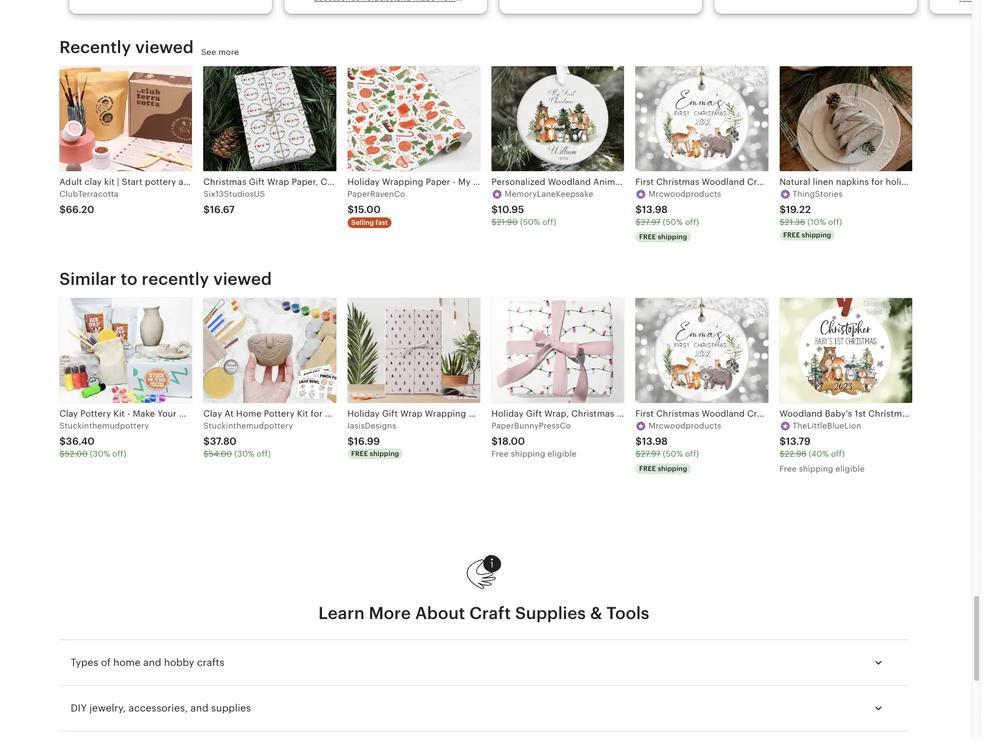 Task type: describe. For each thing, give the bounding box(es) containing it.
hobby
[[164, 657, 194, 669]]

paperravenco
[[348, 189, 405, 199]]

jewelry,
[[89, 703, 126, 715]]

21.90
[[497, 218, 518, 227]]

$ inside "six13studiosus $ 16.67"
[[203, 204, 210, 216]]

2 first christmas woodland creatures 3 inch ceramic christmas ornament with gift box image from the top
[[636, 298, 768, 404]]

$ inside clubterracotta $ 66.20
[[59, 204, 66, 216]]

1 vertical spatial viewed
[[213, 270, 272, 289]]

$ 13.98 $ 27.97 (50% off) free shipping for 13.79
[[636, 436, 699, 473]]

about
[[415, 604, 465, 623]]

66.20
[[66, 204, 94, 216]]

personalized woodland animal ornament , my first christmas / christmas ornament / kids ornament / name ornament/ stocking stuffer/ baby gift image
[[492, 66, 624, 171]]

$ inside paperbunnypressco $ 18.00 free shipping eligible
[[492, 436, 498, 448]]

(30% for 36.40
[[90, 450, 110, 459]]

(50% for 13.79
[[663, 450, 683, 459]]

stuckinthemudpottery $ 36.40 $ 52.00 (30% off)
[[59, 421, 149, 459]]

free inside $ 13.79 $ 22.98 (40% off) free shipping eligible
[[780, 465, 797, 474]]

craft
[[469, 604, 511, 623]]

adult clay kit | start pottery at home | perfect gift for a mindful activity image
[[59, 66, 192, 171]]

similar
[[59, 270, 117, 289]]

1 first christmas woodland creatures 3 inch ceramic christmas ornament with gift box image from the top
[[636, 66, 768, 171]]

similar to recently viewed
[[59, 270, 272, 289]]

$ 13.98 $ 27.97 (50% off) free shipping for 19.22
[[636, 204, 699, 241]]

clubterracotta
[[59, 189, 119, 199]]

supplies
[[211, 703, 251, 715]]

woodland baby's 1st christmas ornament, personalized baby christmas ornament, bear fox raccoon deer owl ornament, forrest animal ornament w1 image
[[780, 298, 912, 404]]

holiday gift wrap wrapping paper christmas gift wrap christmas wrapping paper wrapping gift paper winter wrapping paper winter gift wrap image
[[348, 298, 480, 404]]

16.67
[[210, 204, 235, 216]]

free inside paperbunnypressco $ 18.00 free shipping eligible
[[492, 450, 509, 459]]

$ 13.79 $ 22.98 (40% off) free shipping eligible
[[780, 436, 865, 474]]

iasisdesigns
[[348, 421, 396, 431]]

shipping inside the iasisdesigns $ 16.99 free shipping
[[370, 450, 399, 458]]

clay at home pottery kit for 2 - make your own air dry clay projects at home image
[[203, 298, 336, 404]]

free inside $ 19.22 $ 21.36 (10% off) free shipping
[[783, 231, 800, 239]]

thelittlebluelion
[[793, 421, 862, 431]]

eligible inside paperbunnypressco $ 18.00 free shipping eligible
[[548, 450, 577, 459]]

of
[[101, 657, 111, 669]]

thingstories
[[793, 189, 843, 199]]

37.80
[[210, 436, 237, 448]]

holiday gift wrap, christmas wrapping paper sheet, xmas gift wrap, cute christmas wrap, holiday wrapping paper, luxury gift wrap, gift wrap image
[[492, 298, 624, 404]]

(30% for 37.80
[[234, 450, 255, 459]]

diy jewelry, accessories, and supplies
[[71, 703, 251, 715]]

0 horizontal spatial viewed
[[135, 38, 194, 57]]

10.95
[[498, 204, 524, 216]]

and for hobby
[[143, 657, 161, 669]]

eligible inside $ 13.79 $ 22.98 (40% off) free shipping eligible
[[836, 465, 865, 474]]

52.00
[[65, 450, 88, 459]]

types of home and hobby crafts
[[71, 657, 224, 669]]

54.00
[[209, 450, 232, 459]]

shipping inside $ 13.79 $ 22.98 (40% off) free shipping eligible
[[799, 465, 834, 474]]

27.97 for 13.79
[[641, 450, 661, 459]]

recently
[[142, 270, 209, 289]]

learn
[[319, 604, 365, 623]]

mrcwoodproducts for 13.79
[[649, 421, 721, 431]]



Task type: locate. For each thing, give the bounding box(es) containing it.
off) inside $ 19.22 $ 21.36 (10% off) free shipping
[[828, 218, 842, 227]]

15.00
[[354, 204, 381, 216]]

(50% inside $ 10.95 $ 21.90 (50% off)
[[520, 218, 540, 227]]

tools
[[607, 604, 650, 623]]

recently viewed
[[59, 38, 194, 57]]

diy jewelry, accessories, and supplies button
[[59, 694, 898, 724]]

crafts
[[197, 657, 224, 669]]

stuckinthemudpottery
[[59, 421, 149, 431], [203, 421, 293, 431]]

accessories,
[[129, 703, 188, 715]]

clubterracotta $ 66.20
[[59, 189, 119, 216]]

1 vertical spatial free
[[780, 465, 797, 474]]

memorylanekeepsake
[[505, 189, 593, 199]]

0 vertical spatial $ 13.98 $ 27.97 (50% off) free shipping
[[636, 204, 699, 241]]

2 13.98 from the top
[[642, 436, 668, 448]]

0 vertical spatial viewed
[[135, 38, 194, 57]]

stuckinthemudpottery up 36.40
[[59, 421, 149, 431]]

1 horizontal spatial (30%
[[234, 450, 255, 459]]

types of home and hobby crafts button
[[59, 649, 898, 679]]

paperbunnypressco $ 18.00 free shipping eligible
[[492, 421, 577, 459]]

stuckinthemudpottery for 36.40
[[59, 421, 149, 431]]

home
[[113, 657, 141, 669]]

off) inside $ 13.79 $ 22.98 (40% off) free shipping eligible
[[831, 450, 845, 459]]

1 13.98 from the top
[[642, 204, 668, 216]]

see more
[[201, 48, 239, 57]]

16.99
[[354, 436, 380, 448]]

0 horizontal spatial and
[[143, 657, 161, 669]]

free inside the iasisdesigns $ 16.99 free shipping
[[351, 450, 368, 458]]

1 horizontal spatial free
[[780, 465, 797, 474]]

1 vertical spatial and
[[190, 703, 209, 715]]

tab panel containing types of home and hobby crafts
[[59, 641, 909, 740]]

1 vertical spatial $ 13.98 $ 27.97 (50% off) free shipping
[[636, 436, 699, 473]]

$ 13.98 $ 27.97 (50% off) free shipping
[[636, 204, 699, 241], [636, 436, 699, 473]]

free
[[492, 450, 509, 459], [780, 465, 797, 474]]

tab panel
[[59, 641, 909, 740]]

iasisdesigns $ 16.99 free shipping
[[348, 421, 399, 458]]

supplies
[[515, 604, 586, 623]]

(10%
[[808, 218, 826, 227]]

see
[[201, 48, 216, 57]]

six13studiosus
[[203, 189, 265, 199]]

2 $ 13.98 $ 27.97 (50% off) free shipping from the top
[[636, 436, 699, 473]]

(30% inside stuckinthemudpottery $ 36.40 $ 52.00 (30% off)
[[90, 450, 110, 459]]

(50% for 19.22
[[663, 218, 683, 227]]

1 (30% from the left
[[90, 450, 110, 459]]

and left supplies
[[190, 703, 209, 715]]

0 vertical spatial and
[[143, 657, 161, 669]]

$ inside the iasisdesigns $ 16.99 free shipping
[[348, 436, 354, 448]]

recently
[[59, 38, 131, 57]]

27.97 for 19.22
[[641, 218, 661, 227]]

1 vertical spatial eligible
[[836, 465, 865, 474]]

1 horizontal spatial viewed
[[213, 270, 272, 289]]

paperravenco $ 15.00 selling fast
[[348, 189, 405, 226]]

13.79
[[786, 436, 811, 448]]

viewed
[[135, 38, 194, 57], [213, 270, 272, 289]]

0 vertical spatial first christmas woodland creatures 3 inch ceramic christmas ornament with gift box image
[[636, 66, 768, 171]]

off) inside stuckinthemudpottery $ 37.80 $ 54.00 (30% off)
[[257, 450, 271, 459]]

0 vertical spatial mrcwoodproducts
[[649, 189, 721, 199]]

mrcwoodproducts
[[649, 189, 721, 199], [649, 421, 721, 431]]

and for supplies
[[190, 703, 209, 715]]

free
[[783, 231, 800, 239], [639, 233, 656, 241], [351, 450, 368, 458], [639, 465, 656, 473]]

stuckinthemudpottery up 37.80
[[203, 421, 293, 431]]

1 stuckinthemudpottery from the left
[[59, 421, 149, 431]]

types
[[71, 657, 98, 669]]

more
[[218, 48, 239, 57]]

$ 10.95 $ 21.90 (50% off)
[[492, 204, 556, 227]]

and
[[143, 657, 161, 669], [190, 703, 209, 715]]

0 horizontal spatial eligible
[[548, 450, 577, 459]]

paperbunnypressco
[[492, 421, 571, 431]]

eligible down the paperbunnypressco
[[548, 450, 577, 459]]

first christmas woodland creatures 3 inch ceramic christmas ornament with gift box image
[[636, 66, 768, 171], [636, 298, 768, 404]]

22.98
[[785, 450, 807, 459]]

more
[[369, 604, 411, 623]]

2 mrcwoodproducts from the top
[[649, 421, 721, 431]]

1 horizontal spatial and
[[190, 703, 209, 715]]

learn more about craft supplies & tools
[[319, 604, 650, 623]]

eligible down thelittlebluelion
[[836, 465, 865, 474]]

off)
[[543, 218, 556, 227], [685, 218, 699, 227], [828, 218, 842, 227], [112, 450, 126, 459], [257, 450, 271, 459], [685, 450, 699, 459], [831, 450, 845, 459]]

free down 18.00
[[492, 450, 509, 459]]

(50%
[[520, 218, 540, 227], [663, 218, 683, 227], [663, 450, 683, 459]]

tab list
[[59, 640, 909, 641]]

2 (30% from the left
[[234, 450, 255, 459]]

off) inside $ 10.95 $ 21.90 (50% off)
[[543, 218, 556, 227]]

$
[[59, 204, 66, 216], [203, 204, 210, 216], [348, 204, 354, 216], [492, 204, 498, 216], [636, 204, 642, 216], [780, 204, 786, 216], [492, 218, 497, 227], [636, 218, 641, 227], [780, 218, 785, 227], [59, 436, 66, 448], [203, 436, 210, 448], [348, 436, 354, 448], [492, 436, 498, 448], [636, 436, 642, 448], [780, 436, 786, 448], [59, 450, 65, 459], [203, 450, 209, 459], [636, 450, 641, 459], [780, 450, 785, 459]]

1 horizontal spatial eligible
[[836, 465, 865, 474]]

13.98 for 13.79
[[642, 436, 668, 448]]

1 horizontal spatial stuckinthemudpottery
[[203, 421, 293, 431]]

see more link
[[201, 47, 239, 58]]

0 vertical spatial eligible
[[548, 450, 577, 459]]

2 stuckinthemudpottery from the left
[[203, 421, 293, 431]]

1 vertical spatial first christmas woodland creatures 3 inch ceramic christmas ornament with gift box image
[[636, 298, 768, 404]]

19.22
[[786, 204, 811, 216]]

13.98
[[642, 204, 668, 216], [642, 436, 668, 448]]

stuckinthemudpottery $ 37.80 $ 54.00 (30% off)
[[203, 421, 293, 459]]

(30% right 54.00
[[234, 450, 255, 459]]

1 vertical spatial mrcwoodproducts
[[649, 421, 721, 431]]

21.36
[[785, 218, 805, 227]]

1 mrcwoodproducts from the top
[[649, 189, 721, 199]]

to
[[121, 270, 138, 289]]

1 27.97 from the top
[[641, 218, 661, 227]]

0 vertical spatial free
[[492, 450, 509, 459]]

18.00
[[498, 436, 525, 448]]

0 horizontal spatial stuckinthemudpottery
[[59, 421, 149, 431]]

1 $ 13.98 $ 27.97 (50% off) free shipping from the top
[[636, 204, 699, 241]]

(30% down 36.40
[[90, 450, 110, 459]]

$ 19.22 $ 21.36 (10% off) free shipping
[[780, 204, 842, 239]]

(30%
[[90, 450, 110, 459], [234, 450, 255, 459]]

six13studiosus $ 16.67
[[203, 189, 265, 216]]

36.40
[[66, 436, 95, 448]]

stuckinthemudpottery for 37.80
[[203, 421, 293, 431]]

2 27.97 from the top
[[641, 450, 661, 459]]

0 vertical spatial 13.98
[[642, 204, 668, 216]]

diy
[[71, 703, 87, 715]]

eligible
[[548, 450, 577, 459], [836, 465, 865, 474]]

13.98 for 19.22
[[642, 204, 668, 216]]

shipping inside paperbunnypressco $ 18.00 free shipping eligible
[[511, 450, 545, 459]]

0 horizontal spatial (30%
[[90, 450, 110, 459]]

selling
[[351, 219, 374, 226]]

1 vertical spatial 13.98
[[642, 436, 668, 448]]

christmas gift wrap paper, christmas wrapping paper, christmas lights & women's rights, holiday paper, unique wrapping paper, custom gift image
[[203, 66, 336, 171]]

shipping inside $ 19.22 $ 21.36 (10% off) free shipping
[[802, 231, 831, 239]]

and right home
[[143, 657, 161, 669]]

0 horizontal spatial free
[[492, 450, 509, 459]]

1 vertical spatial 27.97
[[641, 450, 661, 459]]

natural linen napkins for holiday, christmas dining table. cloth napkins for wedding. farmhouse napkin set of 2, 4, 6 etc, various color image
[[780, 66, 912, 171]]

clay pottery kit - make your own air dry clay projects at home - date night box image
[[59, 298, 192, 404]]

holiday wrapping paper - my favorite things - holiday icons - holiday gift wrap - 3 sheets image
[[348, 66, 480, 171]]

(30% inside stuckinthemudpottery $ 37.80 $ 54.00 (30% off)
[[234, 450, 255, 459]]

fast
[[376, 219, 388, 226]]

shipping
[[802, 231, 831, 239], [658, 233, 687, 241], [511, 450, 545, 459], [370, 450, 399, 458], [799, 465, 834, 474], [658, 465, 687, 473]]

27.97
[[641, 218, 661, 227], [641, 450, 661, 459]]

mrcwoodproducts for 19.22
[[649, 189, 721, 199]]

(40%
[[809, 450, 829, 459]]

$ inside paperravenco $ 15.00 selling fast
[[348, 204, 354, 216]]

0 vertical spatial 27.97
[[641, 218, 661, 227]]

&
[[590, 604, 603, 623]]

free down 22.98
[[780, 465, 797, 474]]

off) inside stuckinthemudpottery $ 36.40 $ 52.00 (30% off)
[[112, 450, 126, 459]]



Task type: vqa. For each thing, say whether or not it's contained in the screenshot.
7. at the top left of the page
no



